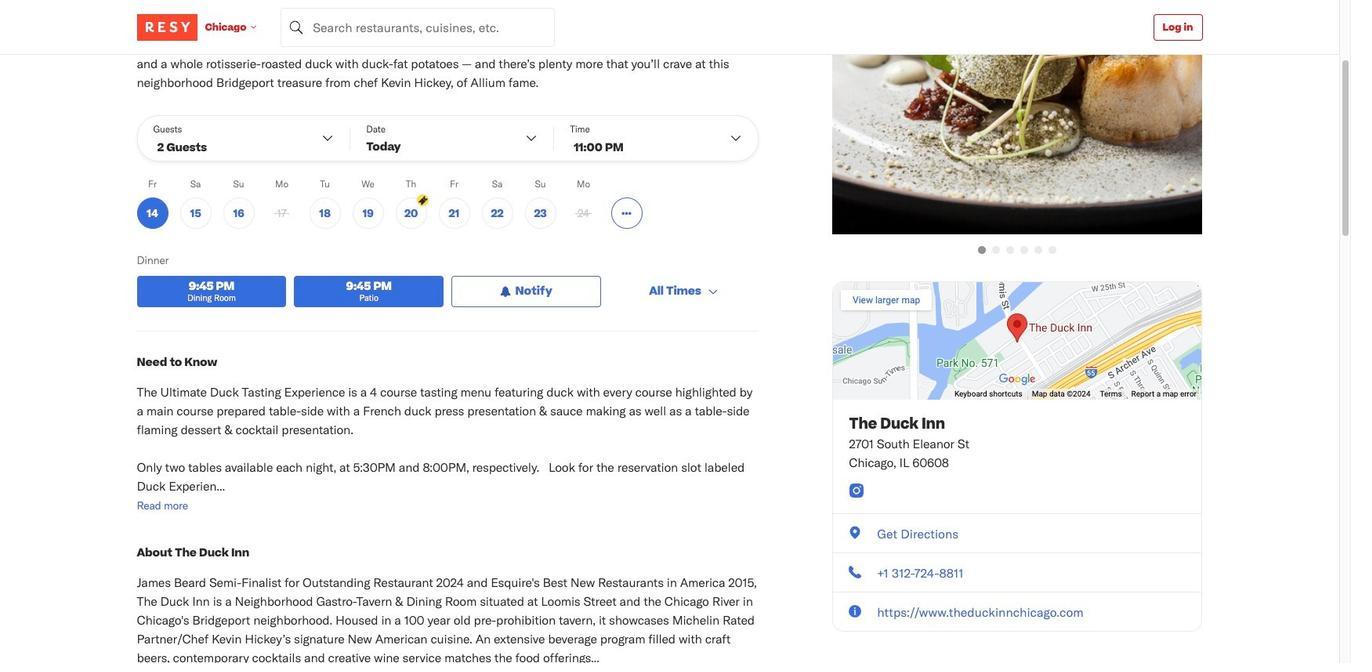 Task type: describe. For each thing, give the bounding box(es) containing it.
june 20, 2024. has event. image
[[417, 194, 429, 206]]



Task type: vqa. For each thing, say whether or not it's contained in the screenshot.
4.4 Out Of 5 Stars icon on the left top of page
no



Task type: locate. For each thing, give the bounding box(es) containing it.
Search restaurants, cuisines, etc. text field
[[281, 7, 555, 47]]

None field
[[281, 7, 555, 47]]



